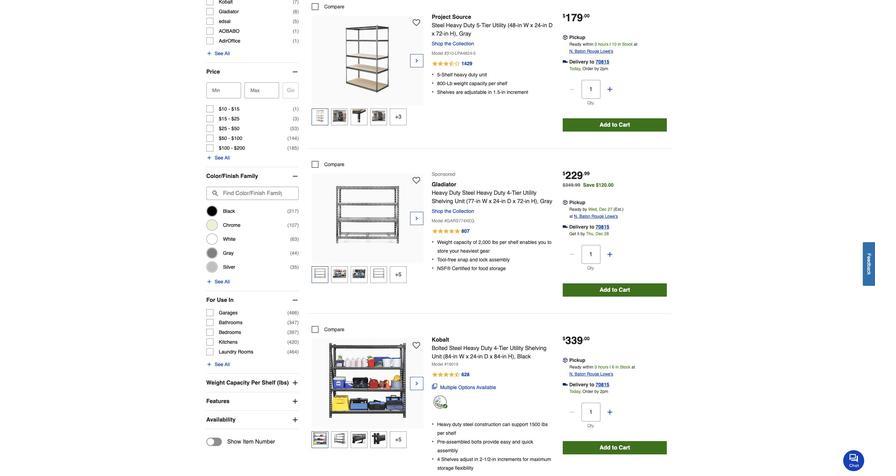 Task type: describe. For each thing, give the bounding box(es) containing it.
heaviest
[[461, 249, 479, 254]]

heart outline image for ready by
[[413, 177, 420, 184]]

show
[[227, 439, 241, 445]]

2 cart from the top
[[619, 287, 630, 293]]

ready for 339
[[570, 365, 582, 370]]

0 vertical spatial $50
[[231, 126, 240, 131]]

72- inside project source steel heavy duty 5-tier utility (48-in w x 24-in d x 72-in h), gray
[[436, 31, 444, 37]]

qty. for 179
[[587, 101, 595, 105]]

lb
[[447, 81, 453, 86]]

by right it
[[581, 232, 585, 236]]

( 53 )
[[290, 126, 299, 131]]

72- inside the gladiator heavy duty steel heavy duty 4-tier utility shelving unit (77-in w x 24-in d x 72-in h), gray
[[517, 198, 525, 205]]

gladiator for gladiator
[[219, 9, 239, 14]]

assembly inside the • weight capacity of 2,000 lbs per shelf enables you to store your heaviest gear • tool-free snap and lock assembly • nsf® certified for food storage
[[489, 257, 510, 263]]

add for 179
[[600, 122, 611, 128]]

use
[[217, 297, 227, 304]]

) for bedrooms
[[297, 330, 299, 335]]

420
[[289, 340, 297, 345]]

| for 179
[[610, 42, 611, 47]]

) for gladiator
[[297, 9, 299, 14]]

n. baton rouge lowe's button for 339
[[570, 371, 613, 378]]

$349.99
[[563, 182, 581, 188]]

185
[[289, 145, 297, 151]]

0 horizontal spatial $25
[[219, 126, 227, 131]]

compare inside the 1000003004 element
[[324, 162, 345, 167]]

garages
[[219, 310, 238, 316]]

2 stepper number input field with increment and decrement buttons number field from the top
[[582, 245, 601, 264]]

0 horizontal spatial $15
[[219, 116, 227, 122]]

0 horizontal spatial gray
[[223, 250, 234, 256]]

lbs inside the "• heavy duty steel construction can support 1500 lbs per shelf • pre-assembled bolts provide easy and quick assembly • 4 shelves adjust in 2-1/2-in increments for maximum storage flexibility"
[[542, 422, 548, 428]]

minus image inside price button
[[292, 68, 299, 75]]

4 • from the top
[[432, 239, 434, 246]]

( 185 )
[[287, 145, 299, 151]]

$ 339 .00
[[563, 335, 590, 347]]

d
[[867, 262, 872, 265]]

h), inside the gladiator heavy duty steel heavy duty 4-tier utility shelving unit (77-in w x 24-in d x 72-in h), gray
[[531, 198, 539, 205]]

ready inside ready by wed, dec 27 (est.) at n. baton rouge lowe's
[[570, 207, 582, 212]]

a
[[867, 267, 872, 270]]

family
[[241, 173, 258, 180]]

( for kitchens
[[287, 340, 289, 345]]

ready within 3 hours | 6 in stock at n. baton rouge lowe's
[[570, 365, 635, 377]]

minus image inside color/finish family button
[[292, 173, 299, 180]]

by down ready within 3 hours | 10 in stock at n. baton rouge lowe's
[[595, 66, 599, 71]]

d inside the kobalt bolted steel heavy duty 4-tier utility shelving unit (84-in w x 24-in d x 84-in h), black model # 19019
[[484, 354, 488, 360]]

lbs inside the • weight capacity of 2,000 lbs per shelf enables you to store your heaviest gear • tool-free snap and lock assembly • nsf® certified for food storage
[[492, 240, 498, 245]]

5 stars image
[[432, 227, 470, 236]]

( 63 )
[[290, 237, 299, 242]]

shelves inside • 5-shelf heavy duty unit • 800-lb weight capacity per shelf • shelves are adjustable in 1.5-in increment
[[437, 90, 455, 95]]

2 pickup image from the top
[[563, 200, 568, 205]]

2-
[[480, 457, 484, 463]]

rouge inside ready by wed, dec 27 (est.) at n. baton rouge lowe's
[[592, 214, 604, 219]]

) for gray
[[297, 250, 299, 256]]

( for $10 - $15
[[293, 106, 295, 112]]

$50 - $100
[[219, 136, 242, 141]]

- for $100
[[231, 145, 233, 151]]

2 collection from the top
[[453, 209, 474, 214]]

1 the from the top
[[445, 41, 451, 46]]

shelf inside the "• heavy duty steel construction can support 1500 lbs per shelf • pre-assembled bolts provide easy and quick assembly • 4 shelves adjust in 2-1/2-in increments for maximum storage flexibility"
[[446, 431, 456, 437]]

see all for 4th see all button
[[215, 362, 230, 368]]

1 collection from the top
[[453, 41, 474, 46]]

( for gray
[[290, 250, 292, 256]]

get it by thu, dec 28
[[570, 232, 609, 236]]

( for adiroffice
[[293, 38, 295, 44]]

capacity inside the • weight capacity of 2,000 lbs per shelf enables you to store your heaviest gear • tool-free snap and lock assembly • nsf® certified for food storage
[[454, 240, 472, 245]]

( for bathrooms
[[287, 320, 289, 326]]

( 464 )
[[287, 349, 299, 355]]

delivery to 70815 for 179
[[569, 59, 610, 65]]

today for 179
[[570, 66, 581, 71]]

order for 339
[[583, 390, 593, 394]]

project source steel heavy duty 5-tier utility (48-in w x 24-in d x 72-in h), gray
[[432, 14, 553, 37]]

0 vertical spatial 5
[[295, 18, 297, 24]]

5 • from the top
[[432, 257, 434, 263]]

3.5 stars image
[[432, 60, 473, 68]]

2 shop the collection link from the top
[[432, 209, 477, 214]]

go button
[[283, 82, 299, 98]]

show item number
[[227, 439, 275, 445]]

actual price $339.00 element
[[563, 335, 590, 347]]

2 shop the collection from the top
[[432, 209, 474, 214]]

1429 button
[[432, 60, 554, 68]]

3 for 179
[[595, 42, 597, 47]]

pickup for 179
[[569, 34, 586, 40]]

see for 4th see all button
[[215, 362, 223, 368]]

) for $15 - $25
[[297, 116, 299, 122]]

) for $25 - $50
[[297, 126, 299, 131]]

f e e d b a c k button
[[863, 242, 875, 286]]

2 gallery item 0 image from the top
[[329, 177, 406, 254]]

features
[[206, 399, 230, 405]]

1500
[[530, 422, 540, 428]]

( for $50 - $100
[[287, 136, 289, 141]]

duty inside • 5-shelf heavy duty unit • 800-lb weight capacity per shelf • shelves are adjustable in 1.5-in increment
[[469, 72, 478, 78]]

for inside the • weight capacity of 2,000 lbs per shelf enables you to store your heaviest gear • tool-free snap and lock assembly • nsf® certified for food storage
[[472, 266, 477, 272]]

heavy inside project source steel heavy duty 5-tier utility (48-in w x 24-in d x 72-in h), gray
[[446, 22, 462, 29]]

stock for 339
[[620, 365, 631, 370]]

) for $100 - $200
[[297, 145, 299, 151]]

shelf inside the • weight capacity of 2,000 lbs per shelf enables you to store your heaviest gear • tool-free snap and lock assembly • nsf® certified for food storage
[[508, 240, 519, 245]]

0 vertical spatial black
[[223, 209, 235, 214]]

1 for aobabo
[[295, 28, 297, 34]]

lpa4824-
[[455, 51, 474, 56]]

1002864606 element
[[312, 3, 345, 10]]

availability
[[206, 417, 236, 423]]

2 70815 button from the top
[[596, 224, 610, 231]]

2 70815 from the top
[[596, 224, 610, 230]]

gladiator heavy duty steel heavy duty 4-tier utility shelving unit (77-in w x 24-in d x 72-in h), gray
[[432, 182, 552, 205]]

duty inside the kobalt bolted steel heavy duty 4-tier utility shelving unit (84-in w x 24-in d x 84-in h), black model # 19019
[[481, 345, 492, 352]]

shelf inside • 5-shelf heavy duty unit • 800-lb weight capacity per shelf • shelves are adjustable in 1.5-in increment
[[497, 81, 507, 86]]

4 see all button from the top
[[206, 361, 230, 368]]

( 5 )
[[293, 18, 299, 24]]

19019
[[447, 362, 458, 367]]

(lbs)
[[277, 380, 289, 386]]

in inside ready within 3 hours | 6 in stock at n. baton rouge lowe's
[[616, 365, 619, 370]]

1 horizontal spatial minus image
[[569, 409, 576, 416]]

n. inside ready by wed, dec 27 (est.) at n. baton rouge lowe's
[[574, 214, 578, 219]]

bathrooms
[[219, 320, 243, 326]]

53
[[292, 126, 297, 131]]

multiple
[[440, 385, 457, 391]]

increments
[[498, 457, 522, 463]]

see all for third see all button from the bottom of the page
[[215, 155, 230, 161]]

by inside ready by wed, dec 27 (est.) at n. baton rouge lowe's
[[583, 207, 587, 212]]

2,000
[[479, 240, 491, 245]]

1 vertical spatial dec
[[596, 232, 603, 236]]

laundry
[[219, 349, 237, 355]]

heart outline image
[[413, 19, 420, 26]]

d inside project source steel heavy duty 5-tier utility (48-in w x 24-in d x 72-in h), gray
[[549, 22, 553, 29]]

ready within 3 hours | 10 in stock at n. baton rouge lowe's
[[570, 42, 638, 54]]

1 vertical spatial n. baton rouge lowe's button
[[574, 213, 618, 220]]

) for white
[[297, 237, 299, 242]]

n. for 339
[[570, 372, 574, 377]]

all for 4th see all button from the bottom of the page
[[225, 51, 230, 56]]

.00 for 339
[[583, 336, 590, 342]]

gray inside the gladiator heavy duty steel heavy duty 4-tier utility shelving unit (77-in w x 24-in d x 72-in h), gray
[[540, 198, 552, 205]]

( 8 )
[[293, 9, 299, 14]]

628 button
[[432, 371, 554, 379]]

2 • from the top
[[432, 80, 434, 87]]

it
[[577, 232, 580, 236]]

enables
[[520, 240, 537, 245]]

number
[[255, 439, 275, 445]]

adjust
[[460, 457, 473, 463]]

9 • from the top
[[432, 457, 434, 463]]

3 see all button from the top
[[206, 278, 230, 285]]

available
[[477, 385, 496, 391]]

see for 4th see all button from the bottom of the page
[[215, 51, 223, 56]]

flexibility
[[455, 466, 474, 471]]

multiple options available link
[[432, 384, 496, 391]]

+3 button
[[390, 109, 407, 125]]

0 horizontal spatial $50
[[219, 136, 227, 141]]

chat invite button image
[[844, 450, 865, 472]]

Find Color/Finish Family text field
[[206, 187, 299, 200]]

) for garages
[[297, 310, 299, 316]]

snap
[[458, 257, 468, 263]]

w inside project source steel heavy duty 5-tier utility (48-in w x 24-in d x 72-in h), gray
[[524, 22, 529, 29]]

• heavy duty steel construction can support 1500 lbs per shelf • pre-assembled bolts provide easy and quick assembly • 4 shelves adjust in 2-1/2-in increments for maximum storage flexibility
[[432, 422, 551, 471]]

add to cart for 339
[[600, 445, 630, 451]]

per inside • 5-shelf heavy duty unit • 800-lb weight capacity per shelf • shelves are adjustable in 1.5-in increment
[[489, 81, 496, 86]]

baton inside ready by wed, dec 27 (est.) at n. baton rouge lowe's
[[580, 214, 591, 219]]

107
[[289, 223, 297, 228]]

dec inside ready by wed, dec 27 (est.) at n. baton rouge lowe's
[[599, 207, 607, 212]]

n. baton rouge lowe's button for 179
[[570, 48, 613, 55]]

plus image for 4th see all button
[[206, 362, 212, 368]]

2 delivery from the top
[[569, 224, 589, 230]]

1003125234 element
[[312, 326, 345, 333]]

28
[[604, 232, 609, 236]]

70815 button for 179
[[596, 58, 610, 65]]

( for $15 - $25
[[293, 116, 295, 122]]

weight
[[454, 81, 468, 86]]

5- inside project source steel heavy duty 5-tier utility (48-in w x 24-in d x 72-in h), gray
[[477, 22, 482, 29]]

2 the from the top
[[445, 209, 451, 214]]

1 e from the top
[[867, 257, 872, 259]]

464
[[289, 349, 297, 355]]

2 e from the top
[[867, 259, 872, 262]]

plus image inside availability button
[[292, 417, 299, 424]]

807
[[462, 228, 470, 234]]

bolted
[[432, 345, 448, 352]]

color/finish family
[[206, 173, 258, 180]]

within for 179
[[583, 42, 594, 47]]

within for 339
[[583, 365, 594, 370]]

$10
[[219, 106, 227, 112]]

duty inside project source steel heavy duty 5-tier utility (48-in w x 24-in d x 72-in h), gray
[[464, 22, 475, 29]]

$120.00
[[596, 182, 614, 188]]

increment
[[507, 90, 528, 95]]

kobalt bolted steel heavy duty 4-tier utility shelving unit (84-in w x 24-in d x 84-in h), black model # 19019
[[432, 337, 547, 367]]

price
[[206, 69, 220, 75]]

(77-
[[466, 198, 476, 205]]

7 • from the top
[[432, 422, 434, 428]]

2 add from the top
[[600, 287, 611, 293]]

) for silver
[[297, 264, 299, 270]]

63
[[292, 237, 297, 242]]

in
[[229, 297, 234, 304]]

was price $349.99 element
[[563, 181, 583, 188]]

1 horizontal spatial 5
[[474, 51, 476, 56]]

27
[[608, 207, 613, 212]]

at for 339
[[632, 365, 635, 370]]

, for 339
[[581, 390, 582, 394]]

( for edsal
[[293, 18, 295, 24]]

for
[[206, 297, 215, 304]]

provide
[[483, 440, 499, 445]]

( 1 ) for adiroffice
[[293, 38, 299, 44]]

$200
[[234, 145, 245, 151]]

- for $10
[[228, 106, 230, 112]]

color/finish
[[206, 173, 239, 180]]

plus image inside see all button
[[206, 51, 212, 56]]

+5 for today
[[395, 437, 402, 443]]

2 delivery to 70815 from the top
[[569, 224, 610, 230]]

( 44 )
[[290, 250, 299, 256]]

) for edsal
[[297, 18, 299, 24]]

1 horizontal spatial $15
[[231, 106, 240, 112]]

( for bedrooms
[[287, 330, 289, 335]]

compare for 339
[[324, 327, 345, 333]]

chrome
[[223, 223, 241, 228]]

add for 339
[[600, 445, 611, 451]]

2 qty. from the top
[[587, 266, 595, 271]]

black inside the kobalt bolted steel heavy duty 4-tier utility shelving unit (84-in w x 24-in d x 84-in h), black model # 19019
[[517, 354, 531, 360]]

1 vertical spatial $100
[[219, 145, 230, 151]]

weight capacity per shelf (lbs)
[[206, 380, 289, 386]]

delivery to 70815 for 339
[[569, 382, 610, 388]]

sponsored
[[432, 171, 456, 177]]

24- inside project source steel heavy duty 5-tier utility (48-in w x 24-in d x 72-in h), gray
[[535, 22, 543, 29]]

lowe's for 179
[[601, 49, 613, 54]]

shop for 2nd shop the collection link
[[432, 209, 443, 214]]

2 add to cart from the top
[[600, 287, 630, 293]]

$ for 229
[[563, 171, 566, 176]]

lock
[[479, 257, 488, 263]]

$10 - $15
[[219, 106, 240, 112]]

(est.)
[[614, 207, 624, 212]]

get
[[570, 232, 576, 236]]

model for model # gars774xeg
[[432, 219, 443, 224]]

plus image for third see all button from the top
[[206, 279, 212, 285]]

certified
[[452, 266, 470, 272]]

steel
[[463, 422, 473, 428]]

217
[[289, 209, 297, 214]]

, for 179
[[581, 66, 582, 71]]

by down ready within 3 hours | 6 in stock at n. baton rouge lowe's
[[595, 390, 599, 394]]

chevron right image
[[414, 215, 420, 222]]

storage inside the • weight capacity of 2,000 lbs per shelf enables you to store your heaviest gear • tool-free snap and lock assembly • nsf® certified for food storage
[[490, 266, 506, 272]]

truck filled image for +3
[[563, 59, 568, 64]]



Task type: locate. For each thing, give the bounding box(es) containing it.
2 1 from the top
[[295, 38, 297, 44]]

1 horizontal spatial shelf
[[497, 81, 507, 86]]

d inside the gladiator heavy duty steel heavy duty 4-tier utility shelving unit (77-in w x 24-in d x 72-in h), gray
[[507, 198, 511, 205]]

( 217 )
[[287, 209, 299, 214]]

1 vertical spatial 3
[[295, 116, 297, 122]]

unit inside the kobalt bolted steel heavy duty 4-tier utility shelving unit (84-in w x 24-in d x 84-in h), black model # 19019
[[432, 354, 442, 360]]

0 horizontal spatial shelf
[[446, 431, 456, 437]]

lbs right 1500
[[542, 422, 548, 428]]

storage inside the "• heavy duty steel construction can support 1500 lbs per shelf • pre-assembled bolts provide easy and quick assembly • 4 shelves adjust in 2-1/2-in increments for maximum storage flexibility"
[[437, 466, 454, 471]]

70815 down ready within 3 hours | 10 in stock at n. baton rouge lowe's
[[596, 59, 610, 65]]

3 inside ready within 3 hours | 10 in stock at n. baton rouge lowe's
[[595, 42, 597, 47]]

model for model # 310-lpa4824-5
[[432, 51, 443, 56]]

gladiator inside the gladiator heavy duty steel heavy duty 4-tier utility shelving unit (77-in w x 24-in d x 72-in h), gray
[[432, 182, 456, 188]]

0 horizontal spatial shelf
[[262, 380, 276, 386]]

see down $100 - $200
[[215, 155, 223, 161]]

1 shop from the top
[[432, 41, 443, 46]]

duty inside the "• heavy duty steel construction can support 1500 lbs per shelf • pre-assembled bolts provide easy and quick assembly • 4 shelves adjust in 2-1/2-in increments for maximum storage flexibility"
[[453, 422, 462, 428]]

13 ) from the top
[[297, 250, 299, 256]]

$25 up the $25 - $50
[[231, 116, 240, 122]]

tier inside the gladiator heavy duty steel heavy duty 4-tier utility shelving unit (77-in w x 24-in d x 72-in h), gray
[[512, 190, 521, 196]]

for left maximum
[[523, 457, 529, 463]]

1 horizontal spatial per
[[489, 81, 496, 86]]

heart outline image
[[413, 177, 420, 184], [413, 342, 420, 350]]

shelves inside the "• heavy duty steel construction can support 1500 lbs per shelf • pre-assembled bolts provide easy and quick assembly • 4 shelves adjust in 2-1/2-in increments for maximum storage flexibility"
[[441, 457, 459, 463]]

add to cart
[[600, 122, 630, 128], [600, 287, 630, 293], [600, 445, 630, 451]]

0 vertical spatial $100
[[231, 136, 242, 141]]

1 within from the top
[[583, 42, 594, 47]]

show item number element
[[206, 438, 275, 447]]

baton for 339
[[575, 372, 586, 377]]

0 vertical spatial +5
[[395, 272, 402, 278]]

( for white
[[290, 237, 292, 242]]

8 ) from the top
[[297, 136, 299, 141]]

see down adiroffice
[[215, 51, 223, 56]]

1 .00 from the top
[[583, 13, 590, 18]]

shelving inside the kobalt bolted steel heavy duty 4-tier utility shelving unit (84-in w x 24-in d x 84-in h), black model # 19019
[[525, 345, 547, 352]]

see all button down adiroffice
[[206, 50, 230, 57]]

at inside ready within 3 hours | 6 in stock at n. baton rouge lowe's
[[632, 365, 635, 370]]

stock right the 10 at the right
[[622, 42, 633, 47]]

2 horizontal spatial 24-
[[535, 22, 543, 29]]

n. for 179
[[570, 49, 574, 54]]

and inside the "• heavy duty steel construction can support 1500 lbs per shelf • pre-assembled bolts provide easy and quick assembly • 4 shelves adjust in 2-1/2-in increments for maximum storage flexibility"
[[512, 440, 521, 445]]

0 vertical spatial $
[[563, 13, 566, 18]]

compare inside 1002864606 element
[[324, 4, 345, 9]]

unit
[[479, 72, 487, 78]]

3 cart from the top
[[619, 445, 630, 451]]

delivery to 70815 down ready within 3 hours | 6 in stock at n. baton rouge lowe's
[[569, 382, 610, 388]]

2 vertical spatial rouge
[[587, 372, 599, 377]]

2 today from the top
[[570, 390, 581, 394]]

duty left unit
[[469, 72, 478, 78]]

2 truck filled image from the top
[[563, 225, 568, 230]]

1 vertical spatial gladiator
[[432, 182, 456, 188]]

) for chrome
[[297, 223, 299, 228]]

w inside the kobalt bolted steel heavy duty 4-tier utility shelving unit (84-in w x 24-in d x 84-in h), black model # 19019
[[459, 354, 464, 360]]

4-
[[507, 190, 512, 196], [494, 345, 499, 352]]

+5 for get
[[395, 272, 402, 278]]

shop the collection link
[[432, 41, 477, 46], [432, 209, 477, 214]]

2pm for 179
[[600, 66, 608, 71]]

0 vertical spatial 1
[[295, 28, 297, 34]]

minus image inside for use in "button"
[[292, 297, 299, 304]]

ready inside ready within 3 hours | 6 in stock at n. baton rouge lowe's
[[570, 365, 582, 370]]

72-
[[436, 31, 444, 37], [517, 198, 525, 205]]

ready for 179
[[570, 42, 582, 47]]

store
[[437, 249, 448, 254]]

0 vertical spatial baton
[[575, 49, 586, 54]]

black image
[[434, 396, 447, 409]]

chevron right image for 179
[[414, 57, 420, 64]]

unit inside the gladiator heavy duty steel heavy duty 4-tier utility shelving unit (77-in w x 24-in d x 72-in h), gray
[[455, 198, 465, 205]]

stock for 179
[[622, 42, 633, 47]]

2 pickup from the top
[[569, 200, 586, 205]]

3 all from the top
[[225, 279, 230, 285]]

1 vertical spatial 5-
[[437, 72, 442, 78]]

2 +5 from the top
[[395, 437, 402, 443]]

2 , from the top
[[581, 390, 582, 394]]

0 horizontal spatial gladiator
[[219, 9, 239, 14]]

pickup for 339
[[569, 358, 586, 363]]

• left nsf®
[[432, 266, 434, 272]]

plus image
[[206, 51, 212, 56], [607, 86, 614, 93], [292, 380, 299, 387], [607, 409, 614, 416], [292, 417, 299, 424]]

1 horizontal spatial storage
[[490, 266, 506, 272]]

1 delivery from the top
[[569, 59, 589, 65]]

2 vertical spatial #
[[444, 362, 447, 367]]

see all for 4th see all button from the bottom of the page
[[215, 51, 230, 56]]

model left '310-'
[[432, 51, 443, 56]]

3 stepper number input field with increment and decrement buttons number field from the top
[[582, 403, 601, 422]]

0 horizontal spatial tier
[[482, 22, 491, 29]]

( 1 ) for $10 - $15
[[293, 106, 299, 112]]

1 horizontal spatial $50
[[231, 126, 240, 131]]

lowe's inside ready by wed, dec 27 (est.) at n. baton rouge lowe's
[[605, 214, 618, 219]]

1 vertical spatial utility
[[523, 190, 537, 196]]

2 compare from the top
[[324, 162, 345, 167]]

nsf®
[[437, 266, 451, 272]]

stepper number input field with increment and decrement buttons number field for 179
[[582, 80, 601, 99]]

5- inside • 5-shelf heavy duty unit • 800-lb weight capacity per shelf • shelves are adjustable in 1.5-in increment
[[437, 72, 442, 78]]

hours inside ready within 3 hours | 6 in stock at n. baton rouge lowe's
[[598, 365, 609, 370]]

quick
[[522, 440, 533, 445]]

$25 - $50
[[219, 126, 240, 131]]

3 70815 from the top
[[596, 382, 610, 388]]

d left 179
[[549, 22, 553, 29]]

24- left 84-
[[470, 354, 478, 360]]

h), inside the kobalt bolted steel heavy duty 4-tier utility shelving unit (84-in w x 24-in d x 84-in h), black model # 19019
[[508, 354, 516, 360]]

2 hours from the top
[[598, 365, 609, 370]]

# down (84- at the right bottom of the page
[[444, 362, 447, 367]]

project
[[432, 14, 451, 20]]

2pm for 339
[[600, 390, 608, 394]]

1 ready from the top
[[570, 42, 582, 47]]

1 model from the top
[[432, 51, 443, 56]]

shelves down 800-
[[437, 90, 455, 95]]

lowe's inside ready within 3 hours | 10 in stock at n. baton rouge lowe's
[[601, 49, 613, 54]]

- right $10 on the top left of page
[[228, 106, 230, 112]]

1 vertical spatial today
[[570, 390, 581, 394]]

5- left (48-
[[477, 22, 482, 29]]

( for laundry rooms
[[287, 349, 289, 355]]

1 cart from the top
[[619, 122, 630, 128]]

# inside the kobalt bolted steel heavy duty 4-tier utility shelving unit (84-in w x 24-in d x 84-in h), black model # 19019
[[444, 362, 447, 367]]

utility for shelving
[[510, 345, 524, 352]]

1 gallery item 0 image from the top
[[329, 19, 406, 96]]

collection up 'lpa4824-'
[[453, 41, 474, 46]]

3 $ from the top
[[563, 336, 566, 342]]

$100 - $200
[[219, 145, 245, 151]]

h), inside project source steel heavy duty 5-tier utility (48-in w x 24-in d x 72-in h), gray
[[450, 31, 458, 37]]

0 vertical spatial per
[[489, 81, 496, 86]]

1 horizontal spatial d
[[507, 198, 511, 205]]

1 horizontal spatial 5-
[[477, 22, 482, 29]]

466
[[289, 310, 297, 316]]

# up 3.5 stars image
[[444, 51, 447, 56]]

steel up (84- at the right bottom of the page
[[449, 345, 462, 352]]

chevron right image for 339
[[414, 380, 420, 387]]

(84-
[[443, 354, 453, 360]]

• down 3.5 stars image
[[432, 72, 434, 78]]

ready inside ready within 3 hours | 10 in stock at n. baton rouge lowe's
[[570, 42, 582, 47]]

2 vertical spatial $
[[563, 336, 566, 342]]

1 truck filled image from the top
[[563, 59, 568, 64]]

) for adiroffice
[[297, 38, 299, 44]]

n.
[[570, 49, 574, 54], [574, 214, 578, 219], [570, 372, 574, 377]]

tier for 4-
[[499, 345, 508, 352]]

1 shop the collection link from the top
[[432, 41, 477, 46]]

shelf right per
[[262, 380, 276, 386]]

1 vertical spatial h),
[[531, 198, 539, 205]]

lowe's inside ready within 3 hours | 6 in stock at n. baton rouge lowe's
[[601, 372, 613, 377]]

4.5 stars image
[[432, 371, 470, 379]]

w inside the gladiator heavy duty steel heavy duty 4-tier utility shelving unit (77-in w x 24-in d x 72-in h), gray
[[482, 198, 487, 205]]

1 vertical spatial rouge
[[592, 214, 604, 219]]

shelf up "assembled"
[[446, 431, 456, 437]]

lbs
[[492, 240, 498, 245], [542, 422, 548, 428]]

2 vertical spatial utility
[[510, 345, 524, 352]]

1 add to cart from the top
[[600, 122, 630, 128]]

per inside the "• heavy duty steel construction can support 1500 lbs per shelf • pre-assembled bolts provide easy and quick assembly • 4 shelves adjust in 2-1/2-in increments for maximum storage flexibility"
[[437, 431, 445, 437]]

( for $25 - $50
[[290, 126, 292, 131]]

all for third see all button from the bottom of the page
[[225, 155, 230, 161]]

shelving inside the gladiator heavy duty steel heavy duty 4-tier utility shelving unit (77-in w x 24-in d x 72-in h), gray
[[432, 198, 453, 205]]

1 for adiroffice
[[295, 38, 297, 44]]

0 vertical spatial hours
[[598, 42, 609, 47]]

at inside ready by wed, dec 27 (est.) at n. baton rouge lowe's
[[570, 214, 573, 219]]

per up "pre-" on the bottom of the page
[[437, 431, 445, 437]]

pickup image down 179
[[563, 35, 568, 40]]

kitchens
[[219, 340, 238, 345]]

today , order by 2pm
[[570, 66, 608, 71], [570, 390, 608, 394]]

0 vertical spatial ready
[[570, 42, 582, 47]]

0 vertical spatial ( 1 )
[[293, 28, 299, 34]]

see all for third see all button from the top
[[215, 279, 230, 285]]

( 3 )
[[293, 116, 299, 122]]

support
[[512, 422, 528, 428]]

1 vertical spatial the
[[445, 209, 451, 214]]

3 # from the top
[[444, 362, 447, 367]]

lowe's for 339
[[601, 372, 613, 377]]

truck filled image
[[563, 383, 568, 387]]

$50
[[231, 126, 240, 131], [219, 136, 227, 141]]

70815 button down ready within 3 hours | 6 in stock at n. baton rouge lowe's
[[596, 381, 610, 388]]

are
[[456, 90, 463, 95]]

baton down actual price $339.00 element
[[575, 372, 586, 377]]

heavy inside the kobalt bolted steel heavy duty 4-tier utility shelving unit (84-in w x 24-in d x 84-in h), black model # 19019
[[464, 345, 479, 352]]

steel for project
[[432, 22, 445, 29]]

24- right (48-
[[535, 22, 543, 29]]

at inside ready within 3 hours | 10 in stock at n. baton rouge lowe's
[[634, 42, 638, 47]]

color/finish family button
[[206, 167, 299, 186]]

plus image
[[206, 155, 212, 161], [607, 251, 614, 258], [206, 279, 212, 285], [206, 362, 212, 368], [292, 398, 299, 405]]

per down 807 'button'
[[500, 240, 507, 245]]

pickup image for 339
[[563, 358, 568, 363]]

2 vertical spatial baton
[[575, 372, 586, 377]]

1/2-
[[484, 457, 493, 463]]

2 vertical spatial 70815
[[596, 382, 610, 388]]

add
[[600, 122, 611, 128], [600, 287, 611, 293], [600, 445, 611, 451]]

0 vertical spatial order
[[583, 66, 593, 71]]

today , order by 2pm for 339
[[570, 390, 608, 394]]

assembled
[[447, 440, 470, 445]]

to inside the • weight capacity of 2,000 lbs per shelf enables you to store your heaviest gear • tool-free snap and lock assembly • nsf® certified for food storage
[[548, 240, 552, 245]]

•
[[432, 72, 434, 78], [432, 80, 434, 87], [432, 89, 434, 95], [432, 239, 434, 246], [432, 257, 434, 263], [432, 266, 434, 272], [432, 422, 434, 428], [432, 439, 434, 446], [432, 457, 434, 463]]

hours left 6
[[598, 365, 609, 370]]

ready by wed, dec 27 (est.) at n. baton rouge lowe's
[[570, 207, 624, 219]]

$ inside $ 339 .00
[[563, 336, 566, 342]]

1 chevron right image from the top
[[414, 57, 420, 64]]

( for silver
[[290, 264, 292, 270]]

hours inside ready within 3 hours | 10 in stock at n. baton rouge lowe's
[[598, 42, 609, 47]]

3 for 339
[[595, 365, 597, 370]]

1 vertical spatial ,
[[581, 390, 582, 394]]

0 horizontal spatial assembly
[[437, 448, 458, 454]]

1 70815 from the top
[[596, 59, 610, 65]]

shop for first shop the collection link from the top of the page
[[432, 41, 443, 46]]

2 within from the top
[[583, 365, 594, 370]]

9 ) from the top
[[297, 145, 299, 151]]

minus image
[[292, 68, 299, 75], [569, 409, 576, 416]]

actual price $179.00 element
[[563, 11, 590, 24]]

heart outline image for ready within
[[413, 342, 420, 350]]

)
[[297, 9, 299, 14], [297, 18, 299, 24], [297, 28, 299, 34], [297, 38, 299, 44], [297, 106, 299, 112], [297, 116, 299, 122], [297, 126, 299, 131], [297, 136, 299, 141], [297, 145, 299, 151], [297, 209, 299, 214], [297, 223, 299, 228], [297, 237, 299, 242], [297, 250, 299, 256], [297, 264, 299, 270], [297, 310, 299, 316], [297, 320, 299, 326], [297, 330, 299, 335], [297, 340, 299, 345], [297, 349, 299, 355]]

2 # from the top
[[444, 219, 447, 224]]

see all button down $100 - $200
[[206, 154, 230, 161]]

steel inside the kobalt bolted steel heavy duty 4-tier utility shelving unit (84-in w x 24-in d x 84-in h), black model # 19019
[[449, 345, 462, 352]]

1 vertical spatial 70815 button
[[596, 224, 610, 231]]

pickup image for 179
[[563, 35, 568, 40]]

compare for 179
[[324, 4, 345, 9]]

gladiator
[[219, 9, 239, 14], [432, 182, 456, 188]]

(
[[293, 9, 295, 14], [293, 18, 295, 24], [293, 28, 295, 34], [293, 38, 295, 44], [293, 106, 295, 112], [293, 116, 295, 122], [290, 126, 292, 131], [287, 136, 289, 141], [287, 145, 289, 151], [287, 209, 289, 214], [287, 223, 289, 228], [290, 237, 292, 242], [290, 250, 292, 256], [290, 264, 292, 270], [287, 310, 289, 316], [287, 320, 289, 326], [287, 330, 289, 335], [287, 340, 289, 345], [287, 349, 289, 355]]

see down laundry
[[215, 362, 223, 368]]

• left "pre-" on the bottom of the page
[[432, 439, 434, 446]]

0 vertical spatial duty
[[469, 72, 478, 78]]

0 vertical spatial and
[[470, 257, 478, 263]]

pickup image down $349.99
[[563, 200, 568, 205]]

steel inside project source steel heavy duty 5-tier utility (48-in w x 24-in d x 72-in h), gray
[[432, 22, 445, 29]]

1 horizontal spatial weight
[[437, 240, 452, 245]]

silver
[[223, 264, 235, 270]]

3 up ( 53 )
[[295, 116, 297, 122]]

and inside the • weight capacity of 2,000 lbs per shelf enables you to store your heaviest gear • tool-free snap and lock assembly • nsf® certified for food storage
[[470, 257, 478, 263]]

( 347 )
[[287, 320, 299, 326]]

in inside ready within 3 hours | 10 in stock at n. baton rouge lowe's
[[618, 42, 621, 47]]

all down adiroffice
[[225, 51, 230, 56]]

70815
[[596, 59, 610, 65], [596, 224, 610, 230], [596, 382, 610, 388]]

3 gallery item 0 image from the top
[[329, 342, 406, 419]]

1 delivery to 70815 from the top
[[569, 59, 610, 65]]

.00 inside the $ 179 .00
[[583, 13, 590, 18]]

of
[[473, 240, 477, 245]]

shop the collection link up model # gars774xeg
[[432, 209, 477, 214]]

for inside the "• heavy duty steel construction can support 1500 lbs per shelf • pre-assembled bolts provide easy and quick assembly • 4 shelves adjust in 2-1/2-in increments for maximum storage flexibility"
[[523, 457, 529, 463]]

3 add to cart button from the top
[[563, 442, 667, 455]]

4- inside the kobalt bolted steel heavy duty 4-tier utility shelving unit (84-in w x 24-in d x 84-in h), black model # 19019
[[494, 345, 499, 352]]

delivery for 339
[[569, 382, 589, 388]]

ready down $ 339 .00
[[570, 365, 582, 370]]

0 horizontal spatial for
[[472, 266, 477, 272]]

shop the collection link up model # 310-lpa4824-5
[[432, 41, 477, 46]]

0 vertical spatial shelves
[[437, 90, 455, 95]]

4 see all from the top
[[215, 362, 230, 368]]

storage down 4
[[437, 466, 454, 471]]

1 vertical spatial pickup image
[[563, 200, 568, 205]]

1 vertical spatial lbs
[[542, 422, 548, 428]]

within inside ready within 3 hours | 6 in stock at n. baton rouge lowe's
[[583, 365, 594, 370]]

2 see all button from the top
[[206, 154, 230, 161]]

17 ) from the top
[[297, 330, 299, 335]]

tier inside the kobalt bolted steel heavy duty 4-tier utility shelving unit (84-in w x 24-in d x 84-in h), black model # 19019
[[499, 345, 508, 352]]

-
[[228, 106, 230, 112], [228, 116, 230, 122], [228, 126, 230, 131], [228, 136, 230, 141], [231, 145, 233, 151]]

duty left steel
[[453, 422, 462, 428]]

x
[[530, 22, 533, 29], [432, 31, 435, 37], [489, 198, 492, 205], [513, 198, 516, 205], [466, 354, 469, 360], [490, 354, 493, 360]]

shelf inside • 5-shelf heavy duty unit • 800-lb weight capacity per shelf • shelves are adjustable in 1.5-in increment
[[442, 72, 453, 78]]

pickup down actual price $339.00 element
[[569, 358, 586, 363]]

229
[[566, 169, 583, 182]]

2 | from the top
[[610, 365, 611, 370]]

1 vertical spatial $15
[[219, 116, 227, 122]]

pre-
[[437, 440, 447, 445]]

delivery for 179
[[569, 59, 589, 65]]

( 397 )
[[287, 330, 299, 335]]

2 shop from the top
[[432, 209, 443, 214]]

- down the $25 - $50
[[228, 136, 230, 141]]

24- inside the gladiator heavy duty steel heavy duty 4-tier utility shelving unit (77-in w x 24-in d x 72-in h), gray
[[493, 198, 501, 205]]

) for bathrooms
[[297, 320, 299, 326]]

unit down bolted
[[432, 354, 442, 360]]

2 vertical spatial ready
[[570, 365, 582, 370]]

2 vertical spatial shelf
[[446, 431, 456, 437]]

16 ) from the top
[[297, 320, 299, 326]]

per up '1.5-'
[[489, 81, 496, 86]]

save
[[583, 182, 595, 188]]

steel inside the gladiator heavy duty steel heavy duty 4-tier utility shelving unit (77-in w x 24-in d x 72-in h), gray
[[462, 190, 475, 196]]

plus image inside features 'button'
[[292, 398, 299, 405]]

70815 for 179
[[596, 59, 610, 65]]

1 horizontal spatial gray
[[459, 31, 471, 37]]

heavy inside the "• heavy duty steel construction can support 1500 lbs per shelf • pre-assembled bolts provide easy and quick assembly • 4 shelves adjust in 2-1/2-in increments for maximum storage flexibility"
[[437, 422, 451, 428]]

all for third see all button from the top
[[225, 279, 230, 285]]

.99
[[583, 171, 590, 176]]

per inside the • weight capacity of 2,000 lbs per shelf enables you to store your heaviest gear • tool-free snap and lock assembly • nsf® certified for food storage
[[500, 240, 507, 245]]

add to cart button for 179
[[563, 118, 667, 132]]

1 vertical spatial lowe's
[[605, 214, 618, 219]]

bolts
[[472, 440, 482, 445]]

by left wed,
[[583, 207, 587, 212]]

2 add to cart button from the top
[[563, 284, 667, 297]]

1 vertical spatial duty
[[453, 422, 462, 428]]

within
[[583, 42, 594, 47], [583, 365, 594, 370]]

2 horizontal spatial w
[[524, 22, 529, 29]]

| left the 10 at the right
[[610, 42, 611, 47]]

qty.
[[587, 101, 595, 105], [587, 266, 595, 271], [587, 424, 595, 429]]

gallery item 0 image
[[329, 19, 406, 96], [329, 177, 406, 254], [329, 342, 406, 419]]

actual price $229.99 element
[[563, 169, 590, 182]]

1 , from the top
[[581, 66, 582, 71]]

1 vertical spatial hours
[[598, 365, 609, 370]]

|
[[610, 42, 611, 47], [610, 365, 611, 370]]

ready down actual price $179.00 element
[[570, 42, 582, 47]]

1 horizontal spatial duty
[[469, 72, 478, 78]]

70815 button down ready within 3 hours | 10 in stock at n. baton rouge lowe's
[[596, 58, 610, 65]]

24- right (77-
[[493, 198, 501, 205]]

1000003004 element
[[312, 161, 345, 168]]

model up 5 stars 'image' at top
[[432, 219, 443, 224]]

Stepper number input field with increment and decrement buttons number field
[[582, 80, 601, 99], [582, 245, 601, 264], [582, 403, 601, 422]]

shop up model # gars774xeg
[[432, 209, 443, 214]]

baton for 179
[[575, 49, 586, 54]]

12 ) from the top
[[297, 237, 299, 242]]

see all down silver
[[215, 279, 230, 285]]

2 vertical spatial n. baton rouge lowe's button
[[570, 371, 613, 378]]

1 +5 from the top
[[395, 272, 402, 278]]

d
[[549, 22, 553, 29], [507, 198, 511, 205], [484, 354, 488, 360]]

1 vertical spatial shop the collection link
[[432, 209, 477, 214]]

max
[[251, 88, 260, 93]]

( for $100 - $200
[[287, 145, 289, 151]]

capacity inside • 5-shelf heavy duty unit • 800-lb weight capacity per shelf • shelves are adjustable in 1.5-in increment
[[469, 81, 487, 86]]

1 horizontal spatial $25
[[231, 116, 240, 122]]

3 add from the top
[[600, 445, 611, 451]]

order down ready within 3 hours | 10 in stock at n. baton rouge lowe's
[[583, 66, 593, 71]]

( 107 )
[[287, 223, 299, 228]]

capacity up heaviest
[[454, 240, 472, 245]]

steel for kobalt
[[449, 345, 462, 352]]

0 vertical spatial add to cart
[[600, 122, 630, 128]]

add to cart button for 339
[[563, 442, 667, 455]]

2 today , order by 2pm from the top
[[570, 390, 608, 394]]

price button
[[206, 63, 299, 81]]

order for 179
[[583, 66, 593, 71]]

tool-
[[437, 257, 448, 263]]

( for chrome
[[287, 223, 289, 228]]

1 horizontal spatial 24-
[[493, 198, 501, 205]]

$ inside the '$ 229 .99'
[[563, 171, 566, 176]]

- for $25
[[228, 126, 230, 131]]

2 vertical spatial 1
[[295, 106, 297, 112]]

2 vertical spatial lowe's
[[601, 372, 613, 377]]

( 1 )
[[293, 28, 299, 34], [293, 38, 299, 44], [293, 106, 299, 112]]

$25
[[231, 116, 240, 122], [219, 126, 227, 131]]

70815 for 339
[[596, 382, 610, 388]]

) for black
[[297, 209, 299, 214]]

| inside ready within 3 hours | 6 in stock at n. baton rouge lowe's
[[610, 365, 611, 370]]

• 5-shelf heavy duty unit • 800-lb weight capacity per shelf • shelves are adjustable in 1.5-in increment
[[432, 72, 528, 95]]

thumbnail image
[[314, 109, 327, 123], [333, 109, 346, 123], [353, 109, 366, 123], [372, 109, 386, 123], [314, 267, 327, 281], [333, 267, 346, 281], [353, 267, 366, 281], [372, 267, 386, 281], [314, 433, 327, 446], [333, 433, 346, 446], [353, 433, 366, 446], [372, 433, 386, 446]]

1 vertical spatial steel
[[462, 190, 475, 196]]

807 button
[[432, 227, 554, 236]]

d up 807 'button'
[[507, 198, 511, 205]]

2 vertical spatial cart
[[619, 445, 630, 451]]

• left tool-
[[432, 257, 434, 263]]

today , order by 2pm down ready within 3 hours | 10 in stock at n. baton rouge lowe's
[[570, 66, 608, 71]]

today for 339
[[570, 390, 581, 394]]

0 vertical spatial at
[[634, 42, 638, 47]]

all down silver
[[225, 279, 230, 285]]

storage right food
[[490, 266, 506, 272]]

2 vertical spatial compare
[[324, 327, 345, 333]]

at right 6
[[632, 365, 635, 370]]

3 see all from the top
[[215, 279, 230, 285]]

1 see all from the top
[[215, 51, 230, 56]]

1429
[[462, 61, 472, 66]]

( for gladiator
[[293, 9, 295, 14]]

0 vertical spatial cart
[[619, 122, 630, 128]]

$25 down $15 - $25
[[219, 126, 227, 131]]

n. down 179
[[570, 49, 574, 54]]

pickup image
[[563, 35, 568, 40], [563, 200, 568, 205], [563, 358, 568, 363]]

heavy
[[454, 72, 467, 78]]

1 order from the top
[[583, 66, 593, 71]]

delivery
[[569, 59, 589, 65], [569, 224, 589, 230], [569, 382, 589, 388]]

shelf up '1.5-'
[[497, 81, 507, 86]]

your
[[450, 249, 459, 254]]

6 • from the top
[[432, 266, 434, 272]]

1 | from the top
[[610, 42, 611, 47]]

see for third see all button from the bottom of the page
[[215, 155, 223, 161]]

baton inside ready within 3 hours | 6 in stock at n. baton rouge lowe's
[[575, 372, 586, 377]]

truck filled image for +5
[[563, 225, 568, 230]]

1 vertical spatial add to cart button
[[563, 284, 667, 297]]

chevron right image
[[414, 57, 420, 64], [414, 380, 420, 387]]

- for $50
[[228, 136, 230, 141]]

rouge for 339
[[587, 372, 599, 377]]

1 1 from the top
[[295, 28, 297, 34]]

add to cart for 179
[[600, 122, 630, 128]]

11 ) from the top
[[297, 223, 299, 228]]

$50 down the $25 - $50
[[219, 136, 227, 141]]

2 vertical spatial stepper number input field with increment and decrement buttons number field
[[582, 403, 601, 422]]

1 today , order by 2pm from the top
[[570, 66, 608, 71]]

2 vertical spatial n.
[[570, 372, 574, 377]]

3 • from the top
[[432, 89, 434, 95]]

weight
[[437, 240, 452, 245], [206, 380, 225, 386]]

2 heart outline image from the top
[[413, 342, 420, 350]]

0 vertical spatial 24-
[[535, 22, 543, 29]]

2 vertical spatial 3
[[595, 365, 597, 370]]

$ 179 .00
[[563, 11, 590, 24]]

within left 6
[[583, 365, 594, 370]]

| inside ready within 3 hours | 10 in stock at n. baton rouge lowe's
[[610, 42, 611, 47]]

| left 6
[[610, 365, 611, 370]]

$ for 179
[[563, 13, 566, 18]]

0 horizontal spatial 72-
[[436, 31, 444, 37]]

3 qty. from the top
[[587, 424, 595, 429]]

gallery item 0 image for 179
[[329, 19, 406, 96]]

1 vertical spatial per
[[500, 240, 507, 245]]

utility inside project source steel heavy duty 5-tier utility (48-in w x 24-in d x 72-in h), gray
[[493, 22, 506, 29]]

0 horizontal spatial minus image
[[292, 68, 299, 75]]

0 vertical spatial pickup image
[[563, 35, 568, 40]]

- left $200
[[231, 145, 233, 151]]

n. down 339
[[570, 372, 574, 377]]

1 hours from the top
[[598, 42, 609, 47]]

19 ) from the top
[[297, 349, 299, 355]]

6
[[612, 365, 614, 370]]

2 vertical spatial gray
[[223, 250, 234, 256]]

weight inside the • weight capacity of 2,000 lbs per shelf enables you to store your heaviest gear • tool-free snap and lock assembly • nsf® certified for food storage
[[437, 240, 452, 245]]

2 model from the top
[[432, 219, 443, 224]]

1 vertical spatial ready
[[570, 207, 582, 212]]

hours for 339
[[598, 365, 609, 370]]

0 vertical spatial steel
[[432, 22, 445, 29]]

0 horizontal spatial per
[[437, 431, 445, 437]]

n. inside ready within 3 hours | 6 in stock at n. baton rouge lowe's
[[570, 372, 574, 377]]

5 up 1429 button
[[474, 51, 476, 56]]

+3
[[395, 114, 402, 120]]

weight inside button
[[206, 380, 225, 386]]

gray inside project source steel heavy duty 5-tier utility (48-in w x 24-in d x 72-in h), gray
[[459, 31, 471, 37]]

1 vertical spatial +5 button
[[390, 432, 407, 449]]

( for aobabo
[[293, 28, 295, 34]]

rouge for 179
[[587, 49, 599, 54]]

1 horizontal spatial assembly
[[489, 257, 510, 263]]

5 ) from the top
[[297, 106, 299, 112]]

1 vertical spatial unit
[[432, 354, 442, 360]]

black right 84-
[[517, 354, 531, 360]]

dec left 27
[[599, 207, 607, 212]]

minus image
[[569, 86, 576, 93], [292, 173, 299, 180], [569, 251, 576, 258], [292, 297, 299, 304]]

1 horizontal spatial $100
[[231, 136, 242, 141]]

stock inside ready within 3 hours | 6 in stock at n. baton rouge lowe's
[[620, 365, 631, 370]]

$ inside the $ 179 .00
[[563, 13, 566, 18]]

2 vertical spatial model
[[432, 362, 443, 367]]

2 horizontal spatial steel
[[462, 190, 475, 196]]

4 all from the top
[[225, 362, 230, 368]]

(48-
[[508, 22, 518, 29]]

n. up it
[[574, 214, 578, 219]]

for use in
[[206, 297, 234, 304]]

1 vertical spatial tier
[[512, 190, 521, 196]]

1 for $10 - $15
[[295, 106, 297, 112]]

utility
[[493, 22, 506, 29], [523, 190, 537, 196], [510, 345, 524, 352]]

see all down $100 - $200
[[215, 155, 230, 161]]

stepper number input field with increment and decrement buttons number field for 339
[[582, 403, 601, 422]]

24- inside the kobalt bolted steel heavy duty 4-tier utility shelving unit (84-in w x 24-in d x 84-in h), black model # 19019
[[470, 354, 478, 360]]

pickup down actual price $179.00 element
[[569, 34, 586, 40]]

shelf inside button
[[262, 380, 276, 386]]

utility inside the gladiator heavy duty steel heavy duty 4-tier utility shelving unit (77-in w x 24-in d x 72-in h), gray
[[523, 190, 537, 196]]

$ for 339
[[563, 336, 566, 342]]

1 see all button from the top
[[206, 50, 230, 57]]

0 vertical spatial 72-
[[436, 31, 444, 37]]

( 35 )
[[290, 264, 299, 270]]

model left 19019
[[432, 362, 443, 367]]

see down silver
[[215, 279, 223, 285]]

truck filled image
[[563, 59, 568, 64], [563, 225, 568, 230]]

for use in button
[[206, 291, 299, 310]]

$100 down the '$50 - $100'
[[219, 145, 230, 151]]

70815 button
[[596, 58, 610, 65], [596, 224, 610, 231], [596, 381, 610, 388]]

w right (84- at the right bottom of the page
[[459, 354, 464, 360]]

2 chevron right image from the top
[[414, 380, 420, 387]]

2 see from the top
[[215, 155, 223, 161]]

1 horizontal spatial steel
[[449, 345, 462, 352]]

1 ) from the top
[[297, 9, 299, 14]]

) for $10 - $15
[[297, 106, 299, 112]]

assembly down "pre-" on the bottom of the page
[[437, 448, 458, 454]]

) for laundry rooms
[[297, 349, 299, 355]]

• down 'black' 'icon'
[[432, 422, 434, 428]]

source
[[452, 14, 471, 20]]

within inside ready within 3 hours | 10 in stock at n. baton rouge lowe's
[[583, 42, 594, 47]]

) for $50 - $100
[[297, 136, 299, 141]]

weight up store in the bottom of the page
[[437, 240, 452, 245]]

0 vertical spatial weight
[[437, 240, 452, 245]]

15 ) from the top
[[297, 310, 299, 316]]

1 vertical spatial heart outline image
[[413, 342, 420, 350]]

e up b
[[867, 259, 872, 262]]

storage
[[490, 266, 506, 272], [437, 466, 454, 471]]

$ 229 .99
[[563, 169, 590, 182]]

4- inside the gladiator heavy duty steel heavy duty 4-tier utility shelving unit (77-in w x 24-in d x 72-in h), gray
[[507, 190, 512, 196]]

1 vertical spatial $50
[[219, 136, 227, 141]]

lowe's
[[601, 49, 613, 54], [605, 214, 618, 219], [601, 372, 613, 377]]

bedrooms
[[219, 330, 241, 335]]

qty. for 339
[[587, 424, 595, 429]]

plus image inside weight capacity per shelf (lbs) button
[[292, 380, 299, 387]]

within left the 10 at the right
[[583, 42, 594, 47]]

7 ) from the top
[[297, 126, 299, 131]]

0 vertical spatial |
[[610, 42, 611, 47]]

for left food
[[472, 266, 477, 272]]

• left 800-
[[432, 80, 434, 87]]

1 • from the top
[[432, 72, 434, 78]]

assembly inside the "• heavy duty steel construction can support 1500 lbs per shelf • pre-assembled bolts provide easy and quick assembly • 4 shelves adjust in 2-1/2-in increments for maximum storage flexibility"
[[437, 448, 458, 454]]

cart for 339
[[619, 445, 630, 451]]

( 466 )
[[287, 310, 299, 316]]

order down ready within 3 hours | 6 in stock at n. baton rouge lowe's
[[583, 390, 593, 394]]

70815 button up 28
[[596, 224, 610, 231]]

steel up (77-
[[462, 190, 475, 196]]

628
[[462, 372, 470, 378]]

0 vertical spatial +5 button
[[390, 267, 407, 283]]

179
[[566, 11, 583, 24]]

3 compare from the top
[[324, 327, 345, 333]]

unit left (77-
[[455, 198, 465, 205]]

utility for (48-
[[493, 22, 506, 29]]

) for aobabo
[[297, 28, 299, 34]]

at for 179
[[634, 42, 638, 47]]

stock inside ready within 3 hours | 10 in stock at n. baton rouge lowe's
[[622, 42, 633, 47]]

model inside the kobalt bolted steel heavy duty 4-tier utility shelving unit (84-in w x 24-in d x 84-in h), black model # 19019
[[432, 362, 443, 367]]

3 pickup from the top
[[569, 358, 586, 363]]

1 $ from the top
[[563, 13, 566, 18]]

8 • from the top
[[432, 439, 434, 446]]

1 vertical spatial capacity
[[454, 240, 472, 245]]

3 ( 1 ) from the top
[[293, 106, 299, 112]]

1 shop the collection from the top
[[432, 41, 474, 46]]

weight up features
[[206, 380, 225, 386]]

1 stepper number input field with increment and decrement buttons number field from the top
[[582, 80, 601, 99]]

min
[[212, 88, 220, 93]]

the up model # gars774xeg
[[445, 209, 451, 214]]

edsal
[[219, 18, 231, 24]]

# up 5 stars 'image' at top
[[444, 219, 447, 224]]

availability button
[[206, 411, 299, 429]]

w right (48-
[[524, 22, 529, 29]]

wed,
[[588, 207, 598, 212]]

0 vertical spatial w
[[524, 22, 529, 29]]

# for gars774xeg
[[444, 219, 447, 224]]

1 ( 1 ) from the top
[[293, 28, 299, 34]]

pickup down $349.99
[[569, 200, 586, 205]]

0 vertical spatial .00
[[583, 13, 590, 18]]

1 +5 button from the top
[[390, 267, 407, 283]]

1 pickup image from the top
[[563, 35, 568, 40]]

2 order from the top
[[583, 390, 593, 394]]

0 vertical spatial h),
[[450, 31, 458, 37]]

2 2pm from the top
[[600, 390, 608, 394]]

0 vertical spatial truck filled image
[[563, 59, 568, 64]]

2 ( 1 ) from the top
[[293, 38, 299, 44]]

1 vertical spatial 24-
[[493, 198, 501, 205]]

3 delivery to 70815 from the top
[[569, 382, 610, 388]]

5- up 800-
[[437, 72, 442, 78]]

n. inside ready within 3 hours | 10 in stock at n. baton rouge lowe's
[[570, 49, 574, 54]]

gladiator for gladiator heavy duty steel heavy duty 4-tier utility shelving unit (77-in w x 24-in d x 72-in h), gray
[[432, 182, 456, 188]]

and down heaviest
[[470, 257, 478, 263]]

cart for 179
[[619, 122, 630, 128]]



Task type: vqa. For each thing, say whether or not it's contained in the screenshot.


